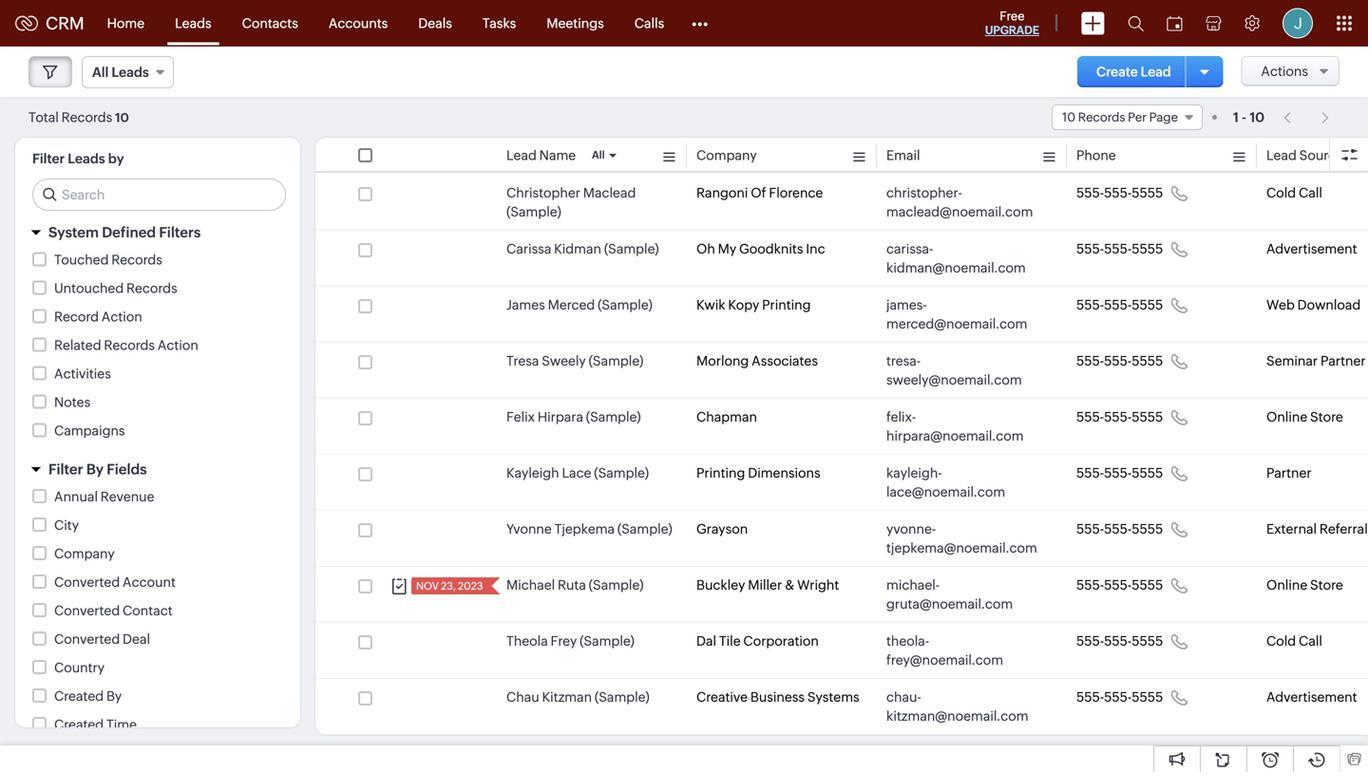 Task type: describe. For each thing, give the bounding box(es) containing it.
logo image
[[15, 16, 38, 31]]

23,
[[441, 581, 456, 592]]

by for filter
[[86, 461, 104, 478]]

555-555-5555 for tresa- sweely@noemail.com
[[1076, 353, 1163, 369]]

all for all leads
[[92, 65, 109, 80]]

(sample) for theola frey (sample)
[[580, 634, 635, 649]]

tile
[[719, 634, 741, 649]]

555-555-5555 for michael- gruta@noemail.com
[[1076, 578, 1163, 593]]

time
[[106, 717, 137, 733]]

555-555-5555 for james- merced@noemail.com
[[1076, 297, 1163, 313]]

kayleigh lace (sample)
[[506, 466, 649, 481]]

converted for converted account
[[54, 575, 120, 590]]

chau- kitzman@noemail.com
[[886, 690, 1029, 724]]

10 for 1 - 10
[[1250, 110, 1265, 125]]

chau-
[[886, 690, 921, 705]]

christopher- maclead@noemail.com link
[[886, 183, 1038, 221]]

filter for filter leads by
[[32, 151, 65, 166]]

row group containing christopher maclead (sample)
[[315, 175, 1368, 735]]

(sample) for michael ruta (sample)
[[589, 578, 644, 593]]

christopher- maclead@noemail.com
[[886, 185, 1033, 219]]

external referral
[[1266, 522, 1368, 537]]

dimensions
[[748, 466, 821, 481]]

5555 for carissa- kidman@noemail.com
[[1132, 241, 1163, 257]]

records for related
[[104, 338, 155, 353]]

5555 for james- merced@noemail.com
[[1132, 297, 1163, 313]]

sweely@noemail.com
[[886, 372, 1022, 388]]

tjepkema
[[554, 522, 615, 537]]

theola frey (sample)
[[506, 634, 635, 649]]

hirpara
[[538, 409, 583, 425]]

2023
[[458, 581, 483, 592]]

free upgrade
[[985, 9, 1039, 37]]

inc
[[806, 241, 825, 257]]

profile element
[[1271, 0, 1324, 46]]

555-555-5555 for carissa- kidman@noemail.com
[[1076, 241, 1163, 257]]

created for created by
[[54, 689, 104, 704]]

theola- frey@noemail.com
[[886, 634, 1003, 668]]

lead source
[[1266, 148, 1343, 163]]

5555 for theola- frey@noemail.com
[[1132, 634, 1163, 649]]

by for created
[[106, 689, 122, 704]]

activities
[[54, 366, 111, 381]]

0 vertical spatial leads
[[175, 16, 211, 31]]

annual revenue
[[54, 489, 154, 504]]

5555 for tresa- sweely@noemail.com
[[1132, 353, 1163, 369]]

total records 10
[[29, 110, 129, 125]]

carissa-
[[886, 241, 933, 257]]

converted for converted contact
[[54, 603, 120, 619]]

contact
[[123, 603, 173, 619]]

call for theola- frey@noemail.com
[[1299, 634, 1322, 649]]

country
[[54, 660, 105, 676]]

theola- frey@noemail.com link
[[886, 632, 1038, 670]]

external
[[1266, 522, 1317, 537]]

filter for filter by fields
[[48, 461, 83, 478]]

deal
[[123, 632, 150, 647]]

store for michael- gruta@noemail.com
[[1310, 578, 1343, 593]]

felix hirpara (sample) link
[[506, 408, 641, 427]]

tresa-
[[886, 353, 921, 369]]

christopher-
[[886, 185, 962, 200]]

chapman
[[696, 409, 757, 425]]

tresa sweely (sample)
[[506, 353, 644, 369]]

rangoni
[[696, 185, 748, 200]]

call for christopher- maclead@noemail.com
[[1299, 185, 1322, 200]]

create menu image
[[1081, 12, 1105, 35]]

kayleigh-
[[886, 466, 942, 481]]

records for 10
[[1078, 110, 1125, 124]]

555-555-5555 for christopher- maclead@noemail.com
[[1076, 185, 1163, 200]]

christopher maclead (sample)
[[506, 185, 636, 219]]

kayleigh- lace@noemail.com
[[886, 466, 1005, 500]]

cold call for theola- frey@noemail.com
[[1266, 634, 1322, 649]]

nov
[[416, 581, 439, 592]]

&
[[785, 578, 795, 593]]

created for created time
[[54, 717, 104, 733]]

converted for converted deal
[[54, 632, 120, 647]]

leads link
[[160, 0, 227, 46]]

lead for lead name
[[506, 148, 537, 163]]

felix-
[[886, 409, 916, 425]]

kitzman@noemail.com
[[886, 709, 1029, 724]]

yvonne- tjepkema@noemail.com
[[886, 522, 1037, 556]]

home link
[[92, 0, 160, 46]]

name
[[539, 148, 576, 163]]

(sample) for kayleigh lace (sample)
[[594, 466, 649, 481]]

records for touched
[[111, 252, 162, 267]]

tresa- sweely@noemail.com link
[[886, 352, 1038, 390]]

by
[[108, 151, 124, 166]]

goodknits
[[739, 241, 803, 257]]

creative business systems
[[696, 690, 859, 705]]

yvonne-
[[886, 522, 936, 537]]

michael- gruta@noemail.com
[[886, 578, 1013, 612]]

yvonne
[[506, 522, 552, 537]]

deals link
[[403, 0, 467, 46]]

ruta
[[558, 578, 586, 593]]

michael ruta (sample)
[[506, 578, 644, 593]]

nov 23, 2023 link
[[411, 578, 485, 595]]

1 vertical spatial action
[[158, 338, 198, 353]]

campaigns
[[54, 423, 125, 438]]

contacts
[[242, 16, 298, 31]]

records for total
[[61, 110, 112, 125]]

actions
[[1261, 64, 1308, 79]]

All Leads field
[[82, 56, 174, 88]]

(sample) for yvonne tjepkema (sample)
[[617, 522, 672, 537]]

5555 for michael- gruta@noemail.com
[[1132, 578, 1163, 593]]

wright
[[797, 578, 839, 593]]

carissa kidman (sample) link
[[506, 239, 659, 258]]

1
[[1233, 110, 1239, 125]]

(sample) for james merced (sample)
[[598, 297, 653, 313]]

leads for filter leads by
[[68, 151, 105, 166]]

creative
[[696, 690, 748, 705]]

(sample) for felix hirpara (sample)
[[586, 409, 641, 425]]

kayleigh lace (sample) link
[[506, 464, 649, 483]]

555-555-5555 for kayleigh- lace@noemail.com
[[1076, 466, 1163, 481]]

555-555-5555 for theola- frey@noemail.com
[[1076, 634, 1163, 649]]

Other Modules field
[[680, 8, 720, 38]]

crm link
[[15, 14, 84, 33]]

all for all
[[592, 149, 605, 161]]

create
[[1096, 64, 1138, 79]]

of
[[751, 185, 766, 200]]

555-555-5555 for felix- hirpara@noemail.com
[[1076, 409, 1163, 425]]

chau- kitzman@noemail.com link
[[886, 688, 1038, 726]]

sweely
[[542, 353, 586, 369]]

tjepkema@noemail.com
[[886, 541, 1037, 556]]

0 horizontal spatial company
[[54, 546, 115, 562]]

morlong associates
[[696, 353, 818, 369]]

felix- hirpara@noemail.com link
[[886, 408, 1038, 446]]

frey
[[551, 634, 577, 649]]

carissa kidman (sample)
[[506, 241, 659, 257]]

create lead button
[[1077, 56, 1190, 87]]

calls link
[[619, 0, 680, 46]]

chau
[[506, 690, 539, 705]]

5555 for felix- hirpara@noemail.com
[[1132, 409, 1163, 425]]

Search text field
[[33, 180, 285, 210]]

555-555-5555 for yvonne- tjepkema@noemail.com
[[1076, 522, 1163, 537]]

yvonne- tjepkema@noemail.com link
[[886, 520, 1038, 558]]

michael
[[506, 578, 555, 593]]

city
[[54, 518, 79, 533]]

revenue
[[101, 489, 154, 504]]

10 records per page
[[1062, 110, 1178, 124]]

theola
[[506, 634, 548, 649]]

advertisement for chau- kitzman@noemail.com
[[1266, 690, 1357, 705]]

maclead
[[583, 185, 636, 200]]

kwik
[[696, 297, 725, 313]]



Task type: locate. For each thing, give the bounding box(es) containing it.
0 horizontal spatial partner
[[1266, 466, 1312, 481]]

(sample) right kitzman
[[595, 690, 650, 705]]

partner up external
[[1266, 466, 1312, 481]]

lace
[[562, 466, 591, 481]]

dal tile corporation
[[696, 634, 819, 649]]

1 horizontal spatial printing
[[762, 297, 811, 313]]

0 horizontal spatial leads
[[68, 151, 105, 166]]

home
[[107, 16, 145, 31]]

lead for lead source
[[1266, 148, 1297, 163]]

online store for michael- gruta@noemail.com
[[1266, 578, 1343, 593]]

advertisement for carissa- kidman@noemail.com
[[1266, 241, 1357, 257]]

source
[[1299, 148, 1343, 163]]

(sample) inside "link"
[[586, 409, 641, 425]]

1 horizontal spatial action
[[158, 338, 198, 353]]

account
[[123, 575, 176, 590]]

4 5555 from the top
[[1132, 353, 1163, 369]]

1 vertical spatial cold call
[[1266, 634, 1322, 649]]

6 5555 from the top
[[1132, 466, 1163, 481]]

1 vertical spatial converted
[[54, 603, 120, 619]]

calendar image
[[1167, 16, 1183, 31]]

online store for felix- hirpara@noemail.com
[[1266, 409, 1343, 425]]

(sample) right sweely
[[589, 353, 644, 369]]

christopher
[[506, 185, 580, 200]]

1 vertical spatial online store
[[1266, 578, 1343, 593]]

printing dimensions
[[696, 466, 821, 481]]

carissa
[[506, 241, 551, 257]]

1 vertical spatial advertisement
[[1266, 690, 1357, 705]]

created down created by
[[54, 717, 104, 733]]

printing right kopy
[[762, 297, 811, 313]]

search image
[[1128, 15, 1144, 31]]

online store down external referral
[[1266, 578, 1343, 593]]

0 vertical spatial action
[[101, 309, 142, 324]]

all
[[92, 65, 109, 80], [592, 149, 605, 161]]

lead right 'create'
[[1141, 64, 1171, 79]]

3 5555 from the top
[[1132, 297, 1163, 313]]

2 call from the top
[[1299, 634, 1322, 649]]

partner right seminar
[[1321, 353, 1366, 369]]

related
[[54, 338, 101, 353]]

system
[[48, 224, 99, 241]]

upgrade
[[985, 24, 1039, 37]]

1 online from the top
[[1266, 409, 1308, 425]]

online for felix- hirpara@noemail.com
[[1266, 409, 1308, 425]]

converted deal
[[54, 632, 150, 647]]

records down "record action"
[[104, 338, 155, 353]]

create menu element
[[1070, 0, 1116, 46]]

converted account
[[54, 575, 176, 590]]

company down city
[[54, 546, 115, 562]]

leads inside "field"
[[111, 65, 149, 80]]

0 vertical spatial call
[[1299, 185, 1322, 200]]

-
[[1242, 110, 1247, 125]]

1 horizontal spatial by
[[106, 689, 122, 704]]

1 store from the top
[[1310, 409, 1343, 425]]

5 555-555-5555 from the top
[[1076, 409, 1163, 425]]

0 vertical spatial store
[[1310, 409, 1343, 425]]

0 vertical spatial all
[[92, 65, 109, 80]]

0 vertical spatial advertisement
[[1266, 241, 1357, 257]]

filter by fields
[[48, 461, 147, 478]]

10 5555 from the top
[[1132, 690, 1163, 705]]

5555 for chau- kitzman@noemail.com
[[1132, 690, 1163, 705]]

(sample) right kidman
[[604, 241, 659, 257]]

0 horizontal spatial all
[[92, 65, 109, 80]]

lace@noemail.com
[[886, 485, 1005, 500]]

store down external referral
[[1310, 578, 1343, 593]]

kidman@noemail.com
[[886, 260, 1026, 276]]

2 horizontal spatial lead
[[1266, 148, 1297, 163]]

(sample) right the tjepkema
[[617, 522, 672, 537]]

0 vertical spatial filter
[[32, 151, 65, 166]]

kitzman
[[542, 690, 592, 705]]

lead left 'source'
[[1266, 148, 1297, 163]]

6 555-555-5555 from the top
[[1076, 466, 1163, 481]]

created down 'country'
[[54, 689, 104, 704]]

phone
[[1076, 148, 1116, 163]]

2 5555 from the top
[[1132, 241, 1163, 257]]

1 vertical spatial created
[[54, 717, 104, 733]]

1 5555 from the top
[[1132, 185, 1163, 200]]

lead left the name
[[506, 148, 537, 163]]

total
[[29, 110, 59, 125]]

(sample) right frey
[[580, 634, 635, 649]]

touched
[[54, 252, 109, 267]]

0 horizontal spatial by
[[86, 461, 104, 478]]

1 vertical spatial company
[[54, 546, 115, 562]]

action up "related records action"
[[101, 309, 142, 324]]

1 vertical spatial printing
[[696, 466, 745, 481]]

lead name
[[506, 148, 576, 163]]

2 vertical spatial converted
[[54, 632, 120, 647]]

2 horizontal spatial leads
[[175, 16, 211, 31]]

online for michael- gruta@noemail.com
[[1266, 578, 1308, 593]]

1 vertical spatial cold
[[1266, 634, 1296, 649]]

10 up the by
[[115, 111, 129, 125]]

10 inside total records 10
[[115, 111, 129, 125]]

associates
[[752, 353, 818, 369]]

profile image
[[1283, 8, 1313, 38]]

records inside field
[[1078, 110, 1125, 124]]

9 555-555-5555 from the top
[[1076, 634, 1163, 649]]

oh
[[696, 241, 715, 257]]

9 5555 from the top
[[1132, 634, 1163, 649]]

(sample) for carissa kidman (sample)
[[604, 241, 659, 257]]

1 cold from the top
[[1266, 185, 1296, 200]]

0 horizontal spatial action
[[101, 309, 142, 324]]

5555 for christopher- maclead@noemail.com
[[1132, 185, 1163, 200]]

0 vertical spatial online
[[1266, 409, 1308, 425]]

accounts
[[329, 16, 388, 31]]

0 horizontal spatial 10
[[115, 111, 129, 125]]

10 555-555-5555 from the top
[[1076, 690, 1163, 705]]

tresa- sweely@noemail.com
[[886, 353, 1022, 388]]

0 vertical spatial cold call
[[1266, 185, 1322, 200]]

seminar partner
[[1266, 353, 1366, 369]]

by up annual revenue
[[86, 461, 104, 478]]

online down external
[[1266, 578, 1308, 593]]

1 horizontal spatial company
[[696, 148, 757, 163]]

1 vertical spatial leads
[[111, 65, 149, 80]]

kwik kopy printing
[[696, 297, 811, 313]]

10 Records Per Page field
[[1052, 105, 1203, 130]]

10 inside field
[[1062, 110, 1076, 124]]

per
[[1128, 110, 1147, 124]]

all inside "field"
[[92, 65, 109, 80]]

email
[[886, 148, 920, 163]]

meetings
[[547, 16, 604, 31]]

1 online store from the top
[[1266, 409, 1343, 425]]

0 vertical spatial online store
[[1266, 409, 1343, 425]]

5555
[[1132, 185, 1163, 200], [1132, 241, 1163, 257], [1132, 297, 1163, 313], [1132, 353, 1163, 369], [1132, 409, 1163, 425], [1132, 466, 1163, 481], [1132, 522, 1163, 537], [1132, 578, 1163, 593], [1132, 634, 1163, 649], [1132, 690, 1163, 705]]

records down touched records
[[126, 281, 177, 296]]

partner
[[1321, 353, 1366, 369], [1266, 466, 1312, 481]]

0 horizontal spatial lead
[[506, 148, 537, 163]]

7 5555 from the top
[[1132, 522, 1163, 537]]

leads right home link
[[175, 16, 211, 31]]

2 vertical spatial leads
[[68, 151, 105, 166]]

records down defined
[[111, 252, 162, 267]]

filter leads by
[[32, 151, 124, 166]]

referral
[[1320, 522, 1368, 537]]

(sample) right 'hirpara'
[[586, 409, 641, 425]]

3 converted from the top
[[54, 632, 120, 647]]

converted contact
[[54, 603, 173, 619]]

1 555-555-5555 from the top
[[1076, 185, 1163, 200]]

james- merced@noemail.com
[[886, 297, 1028, 332]]

records for untouched
[[126, 281, 177, 296]]

cold call for christopher- maclead@noemail.com
[[1266, 185, 1322, 200]]

untouched records
[[54, 281, 177, 296]]

1 advertisement from the top
[[1266, 241, 1357, 257]]

(sample) for tresa sweely (sample)
[[589, 353, 644, 369]]

(sample) right lace at the bottom of page
[[594, 466, 649, 481]]

business
[[750, 690, 805, 705]]

0 horizontal spatial printing
[[696, 466, 745, 481]]

5555 for kayleigh- lace@noemail.com
[[1132, 466, 1163, 481]]

0 vertical spatial cold
[[1266, 185, 1296, 200]]

store for felix- hirpara@noemail.com
[[1310, 409, 1343, 425]]

touched records
[[54, 252, 162, 267]]

filter up annual at bottom
[[48, 461, 83, 478]]

online down seminar
[[1266, 409, 1308, 425]]

1 created from the top
[[54, 689, 104, 704]]

0 vertical spatial by
[[86, 461, 104, 478]]

10 for total records 10
[[115, 111, 129, 125]]

0 vertical spatial printing
[[762, 297, 811, 313]]

all up 'maclead'
[[592, 149, 605, 161]]

felix
[[506, 409, 535, 425]]

untouched
[[54, 281, 124, 296]]

call
[[1299, 185, 1322, 200], [1299, 634, 1322, 649]]

maclead@noemail.com
[[886, 204, 1033, 219]]

1 horizontal spatial leads
[[111, 65, 149, 80]]

filter inside dropdown button
[[48, 461, 83, 478]]

kayleigh
[[506, 466, 559, 481]]

navigation
[[1274, 104, 1340, 131]]

0 vertical spatial converted
[[54, 575, 120, 590]]

leads left the by
[[68, 151, 105, 166]]

10 left per
[[1062, 110, 1076, 124]]

2 cold from the top
[[1266, 634, 1296, 649]]

(sample) right ruta
[[589, 578, 644, 593]]

converted up converted deal in the left bottom of the page
[[54, 603, 120, 619]]

7 555-555-5555 from the top
[[1076, 522, 1163, 537]]

free
[[1000, 9, 1025, 23]]

printing up grayson
[[696, 466, 745, 481]]

0 vertical spatial company
[[696, 148, 757, 163]]

(sample)
[[506, 204, 561, 219], [604, 241, 659, 257], [598, 297, 653, 313], [589, 353, 644, 369], [586, 409, 641, 425], [594, 466, 649, 481], [617, 522, 672, 537], [589, 578, 644, 593], [580, 634, 635, 649], [595, 690, 650, 705]]

web download
[[1266, 297, 1361, 313]]

leads for all leads
[[111, 65, 149, 80]]

2 advertisement from the top
[[1266, 690, 1357, 705]]

8 5555 from the top
[[1132, 578, 1163, 593]]

1 horizontal spatial 10
[[1062, 110, 1076, 124]]

fields
[[107, 461, 147, 478]]

store down seminar partner
[[1310, 409, 1343, 425]]

1 vertical spatial online
[[1266, 578, 1308, 593]]

gruta@noemail.com
[[886, 597, 1013, 612]]

company up rangoni at the top
[[696, 148, 757, 163]]

tresa
[[506, 353, 539, 369]]

online store down seminar partner
[[1266, 409, 1343, 425]]

lead
[[1141, 64, 1171, 79], [506, 148, 537, 163], [1266, 148, 1297, 163]]

1 vertical spatial call
[[1299, 634, 1322, 649]]

1 vertical spatial partner
[[1266, 466, 1312, 481]]

1 vertical spatial all
[[592, 149, 605, 161]]

michael-
[[886, 578, 940, 593]]

(sample) right merced
[[598, 297, 653, 313]]

2 cold call from the top
[[1266, 634, 1322, 649]]

nov 23, 2023
[[416, 581, 483, 592]]

1 vertical spatial by
[[106, 689, 122, 704]]

8 555-555-5555 from the top
[[1076, 578, 1163, 593]]

(sample) inside christopher maclead (sample)
[[506, 204, 561, 219]]

0 vertical spatial partner
[[1321, 353, 1366, 369]]

all up total records 10
[[92, 65, 109, 80]]

action down untouched records
[[158, 338, 198, 353]]

records
[[61, 110, 112, 125], [1078, 110, 1125, 124], [111, 252, 162, 267], [126, 281, 177, 296], [104, 338, 155, 353]]

oh my goodknits inc
[[696, 241, 825, 257]]

1 vertical spatial store
[[1310, 578, 1343, 593]]

1 cold call from the top
[[1266, 185, 1322, 200]]

by
[[86, 461, 104, 478], [106, 689, 122, 704]]

cold for theola- frey@noemail.com
[[1266, 634, 1296, 649]]

converted up the converted contact
[[54, 575, 120, 590]]

1 - 10
[[1233, 110, 1265, 125]]

1 converted from the top
[[54, 575, 120, 590]]

converted up 'country'
[[54, 632, 120, 647]]

leads down home link
[[111, 65, 149, 80]]

2 store from the top
[[1310, 578, 1343, 593]]

555-555-5555 for chau- kitzman@noemail.com
[[1076, 690, 1163, 705]]

row group
[[315, 175, 1368, 735]]

felix- hirpara@noemail.com
[[886, 409, 1024, 444]]

1 vertical spatial filter
[[48, 461, 83, 478]]

james merced (sample)
[[506, 297, 653, 313]]

2 horizontal spatial 10
[[1250, 110, 1265, 125]]

filter down total
[[32, 151, 65, 166]]

search element
[[1116, 0, 1155, 47]]

(sample) down christopher
[[506, 204, 561, 219]]

by up time
[[106, 689, 122, 704]]

tasks link
[[467, 0, 531, 46]]

cold for christopher- maclead@noemail.com
[[1266, 185, 1296, 200]]

10 right -
[[1250, 110, 1265, 125]]

by inside dropdown button
[[86, 461, 104, 478]]

2 online from the top
[[1266, 578, 1308, 593]]

1 call from the top
[[1299, 185, 1322, 200]]

2 555-555-5555 from the top
[[1076, 241, 1163, 257]]

cold call
[[1266, 185, 1322, 200], [1266, 634, 1322, 649]]

5 5555 from the top
[[1132, 409, 1163, 425]]

defined
[[102, 224, 156, 241]]

lead inside button
[[1141, 64, 1171, 79]]

morlong
[[696, 353, 749, 369]]

florence
[[769, 185, 823, 200]]

michael- gruta@noemail.com link
[[886, 576, 1038, 614]]

records up filter leads by
[[61, 110, 112, 125]]

records left per
[[1078, 110, 1125, 124]]

4 555-555-5555 from the top
[[1076, 353, 1163, 369]]

3 555-555-5555 from the top
[[1076, 297, 1163, 313]]

1 horizontal spatial partner
[[1321, 353, 1366, 369]]

rangoni of florence
[[696, 185, 823, 200]]

related records action
[[54, 338, 198, 353]]

2 created from the top
[[54, 717, 104, 733]]

0 vertical spatial created
[[54, 689, 104, 704]]

chau kitzman (sample)
[[506, 690, 650, 705]]

1 horizontal spatial lead
[[1141, 64, 1171, 79]]

merced@noemail.com
[[886, 316, 1028, 332]]

leads
[[175, 16, 211, 31], [111, 65, 149, 80], [68, 151, 105, 166]]

1 horizontal spatial all
[[592, 149, 605, 161]]

(sample) for christopher maclead (sample)
[[506, 204, 561, 219]]

2 converted from the top
[[54, 603, 120, 619]]

2 online store from the top
[[1266, 578, 1343, 593]]

(sample) for chau kitzman (sample)
[[595, 690, 650, 705]]

5555 for yvonne- tjepkema@noemail.com
[[1132, 522, 1163, 537]]



Task type: vqa. For each thing, say whether or not it's contained in the screenshot.


